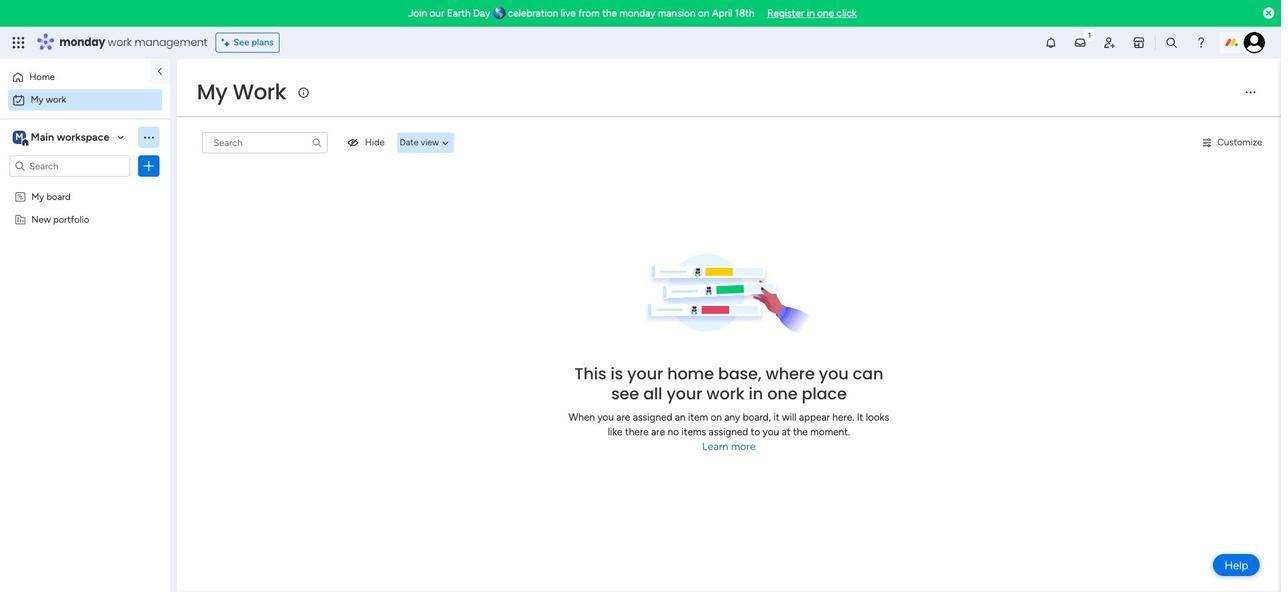 Task type: locate. For each thing, give the bounding box(es) containing it.
0 vertical spatial option
[[8, 67, 142, 88]]

workspace options image
[[142, 131, 156, 144]]

workspace selection element
[[13, 130, 111, 147]]

list box
[[0, 183, 170, 411]]

help image
[[1195, 36, 1208, 49]]

2 vertical spatial option
[[0, 185, 170, 187]]

None search field
[[202, 132, 328, 154]]

workspace image
[[13, 130, 26, 145]]

1 vertical spatial option
[[8, 89, 162, 111]]

welcome to my work feature image image
[[645, 254, 814, 335]]

jacob simon image
[[1244, 32, 1266, 53]]

option
[[8, 67, 142, 88], [8, 89, 162, 111], [0, 185, 170, 187]]



Task type: vqa. For each thing, say whether or not it's contained in the screenshot.
Switch to
no



Task type: describe. For each thing, give the bounding box(es) containing it.
update feed image
[[1074, 36, 1087, 49]]

1 image
[[1084, 27, 1096, 42]]

Filter dashboard by text search field
[[202, 132, 328, 154]]

search everything image
[[1166, 36, 1179, 49]]

see plans image
[[221, 35, 233, 50]]

Search in workspace field
[[28, 159, 111, 174]]

notifications image
[[1045, 36, 1058, 49]]

search image
[[312, 138, 322, 148]]

select product image
[[12, 36, 25, 49]]

menu image
[[1244, 85, 1258, 99]]

options image
[[142, 160, 156, 173]]

invite members image
[[1103, 36, 1117, 49]]

monday marketplace image
[[1133, 36, 1146, 49]]



